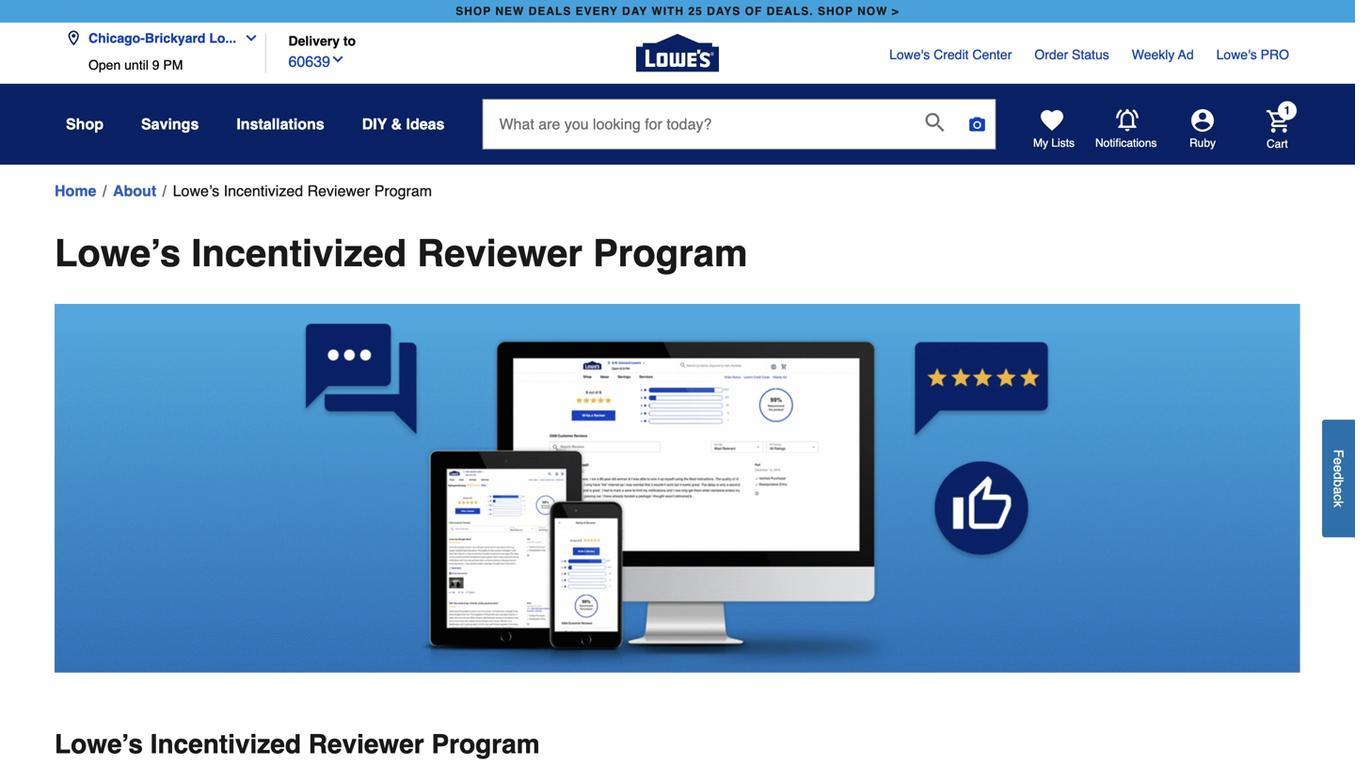 Task type: locate. For each thing, give the bounding box(es) containing it.
a computer monitor, tablet and smartphone with various rating icons around them. image
[[55, 304, 1301, 673]]

lowe's credit center
[[890, 47, 1012, 62]]

shop
[[456, 5, 491, 18], [818, 5, 854, 18]]

order
[[1035, 47, 1068, 62]]

lowe's
[[890, 47, 930, 62], [1217, 47, 1257, 62]]

lowe's home improvement cart image
[[1267, 110, 1290, 132]]

open until 9 pm
[[88, 57, 183, 72]]

delivery to
[[289, 33, 356, 48]]

lowe's inside "link"
[[173, 182, 219, 200]]

search image
[[926, 113, 945, 132]]

0 vertical spatial program
[[374, 182, 432, 200]]

program inside "link"
[[374, 182, 432, 200]]

lowe's left pro
[[1217, 47, 1257, 62]]

every
[[576, 5, 618, 18]]

f e e d b a c k button
[[1322, 420, 1355, 537]]

home
[[55, 182, 96, 200]]

lowe's
[[173, 182, 219, 200], [55, 232, 181, 275], [55, 730, 143, 760]]

program
[[374, 182, 432, 200], [593, 232, 748, 275], [432, 730, 540, 760]]

reviewer
[[307, 182, 370, 200], [417, 232, 583, 275], [308, 730, 424, 760]]

2 vertical spatial reviewer
[[308, 730, 424, 760]]

e up b
[[1331, 465, 1347, 472]]

incentivized inside "link"
[[224, 182, 303, 200]]

incentivized
[[224, 182, 303, 200], [191, 232, 407, 275], [150, 730, 301, 760]]

about
[[113, 182, 156, 200]]

diy
[[362, 115, 387, 133]]

ruby
[[1190, 136, 1216, 150]]

installations button
[[237, 107, 324, 141]]

d
[[1331, 472, 1347, 480]]

chevron down image down to
[[330, 52, 345, 67]]

weekly ad
[[1132, 47, 1194, 62]]

cart
[[1267, 137, 1288, 150]]

lowe's home improvement lists image
[[1041, 109, 1064, 132]]

chicago-brickyard lo...
[[88, 31, 236, 46]]

0 vertical spatial reviewer
[[307, 182, 370, 200]]

0 vertical spatial chevron down image
[[236, 31, 259, 46]]

lowe's for lowe's pro
[[1217, 47, 1257, 62]]

b
[[1331, 480, 1347, 487]]

camera image
[[968, 115, 987, 134]]

2 vertical spatial program
[[432, 730, 540, 760]]

1 vertical spatial incentivized
[[191, 232, 407, 275]]

shop button
[[66, 107, 104, 141]]

0 vertical spatial incentivized
[[224, 182, 303, 200]]

shop left new
[[456, 5, 491, 18]]

lowe's home improvement notification center image
[[1116, 109, 1139, 132]]

pm
[[163, 57, 183, 72]]

1 vertical spatial lowe's incentivized reviewer program
[[55, 232, 748, 275]]

0 horizontal spatial chevron down image
[[236, 31, 259, 46]]

1 shop from the left
[[456, 5, 491, 18]]

a
[[1331, 487, 1347, 494]]

weekly
[[1132, 47, 1175, 62]]

e
[[1331, 458, 1347, 465], [1331, 465, 1347, 472]]

1 lowe's from the left
[[890, 47, 930, 62]]

center
[[973, 47, 1012, 62]]

0 horizontal spatial shop
[[456, 5, 491, 18]]

2 vertical spatial lowe's incentivized reviewer program
[[55, 730, 540, 760]]

1 horizontal spatial chevron down image
[[330, 52, 345, 67]]

my lists link
[[1034, 109, 1075, 151]]

k
[[1331, 501, 1347, 507]]

0 horizontal spatial lowe's
[[890, 47, 930, 62]]

to
[[343, 33, 356, 48]]

1 e from the top
[[1331, 458, 1347, 465]]

Search Query text field
[[483, 100, 911, 149]]

2 lowe's from the left
[[1217, 47, 1257, 62]]

lowe's pro
[[1217, 47, 1290, 62]]

e up d
[[1331, 458, 1347, 465]]

days
[[707, 5, 741, 18]]

&
[[391, 115, 402, 133]]

ideas
[[406, 115, 445, 133]]

lowe's incentivized reviewer program
[[173, 182, 432, 200], [55, 232, 748, 275], [55, 730, 540, 760]]

1 horizontal spatial lowe's
[[1217, 47, 1257, 62]]

of
[[745, 5, 763, 18]]

1
[[1285, 104, 1291, 117]]

chevron down image left delivery
[[236, 31, 259, 46]]

chicago-brickyard lo... button
[[66, 19, 267, 57]]

shop left now
[[818, 5, 854, 18]]

lowe's left credit
[[890, 47, 930, 62]]

0 vertical spatial lowe's
[[173, 182, 219, 200]]

None search field
[[482, 99, 996, 167]]

1 horizontal spatial shop
[[818, 5, 854, 18]]

with
[[652, 5, 684, 18]]

1 vertical spatial chevron down image
[[330, 52, 345, 67]]

lowe's for lowe's credit center
[[890, 47, 930, 62]]

1 vertical spatial lowe's
[[55, 232, 181, 275]]

chevron down image
[[236, 31, 259, 46], [330, 52, 345, 67]]

savings button
[[141, 107, 199, 141]]

status
[[1072, 47, 1110, 62]]



Task type: describe. For each thing, give the bounding box(es) containing it.
c
[[1331, 494, 1347, 501]]

now
[[858, 5, 888, 18]]

lo...
[[209, 31, 236, 46]]

f
[[1331, 450, 1347, 458]]

home link
[[55, 180, 96, 202]]

diy & ideas
[[362, 115, 445, 133]]

lowe's incentivized reviewer program link
[[173, 180, 432, 202]]

order status link
[[1035, 45, 1110, 64]]

delivery
[[289, 33, 340, 48]]

order status
[[1035, 47, 1110, 62]]

lists
[[1052, 136, 1075, 150]]

0 vertical spatial lowe's incentivized reviewer program
[[173, 182, 432, 200]]

2 e from the top
[[1331, 465, 1347, 472]]

about link
[[113, 180, 156, 202]]

2 shop from the left
[[818, 5, 854, 18]]

brickyard
[[145, 31, 206, 46]]

ad
[[1178, 47, 1194, 62]]

weekly ad link
[[1132, 45, 1194, 64]]

until
[[124, 57, 149, 72]]

savings
[[141, 115, 199, 133]]

new
[[495, 5, 525, 18]]

chevron down image inside 60639 button
[[330, 52, 345, 67]]

shop
[[66, 115, 104, 133]]

installations
[[237, 115, 324, 133]]

lowe's home improvement logo image
[[636, 12, 719, 95]]

lowe's pro link
[[1217, 45, 1290, 64]]

day
[[622, 5, 648, 18]]

open
[[88, 57, 121, 72]]

f e e d b a c k
[[1331, 450, 1347, 507]]

ruby button
[[1158, 109, 1248, 151]]

9
[[152, 57, 160, 72]]

60639
[[289, 53, 330, 70]]

shop new deals every day with 25 days of deals. shop now >
[[456, 5, 900, 18]]

my lists
[[1034, 136, 1075, 150]]

deals
[[529, 5, 572, 18]]

1 vertical spatial reviewer
[[417, 232, 583, 275]]

my
[[1034, 136, 1049, 150]]

>
[[892, 5, 900, 18]]

chicago-
[[88, 31, 145, 46]]

notifications
[[1096, 137, 1157, 150]]

pro
[[1261, 47, 1290, 62]]

2 vertical spatial incentivized
[[150, 730, 301, 760]]

lowe's credit center link
[[890, 45, 1012, 64]]

2 vertical spatial lowe's
[[55, 730, 143, 760]]

chevron down image inside chicago-brickyard lo... button
[[236, 31, 259, 46]]

credit
[[934, 47, 969, 62]]

location image
[[66, 31, 81, 46]]

deals.
[[767, 5, 814, 18]]

60639 button
[[289, 49, 345, 73]]

shop new deals every day with 25 days of deals. shop now > link
[[452, 0, 903, 23]]

25
[[688, 5, 703, 18]]

1 vertical spatial program
[[593, 232, 748, 275]]

reviewer inside lowe's incentivized reviewer program "link"
[[307, 182, 370, 200]]

diy & ideas button
[[362, 107, 445, 141]]



Task type: vqa. For each thing, say whether or not it's contained in the screenshot.
Reviewer
yes



